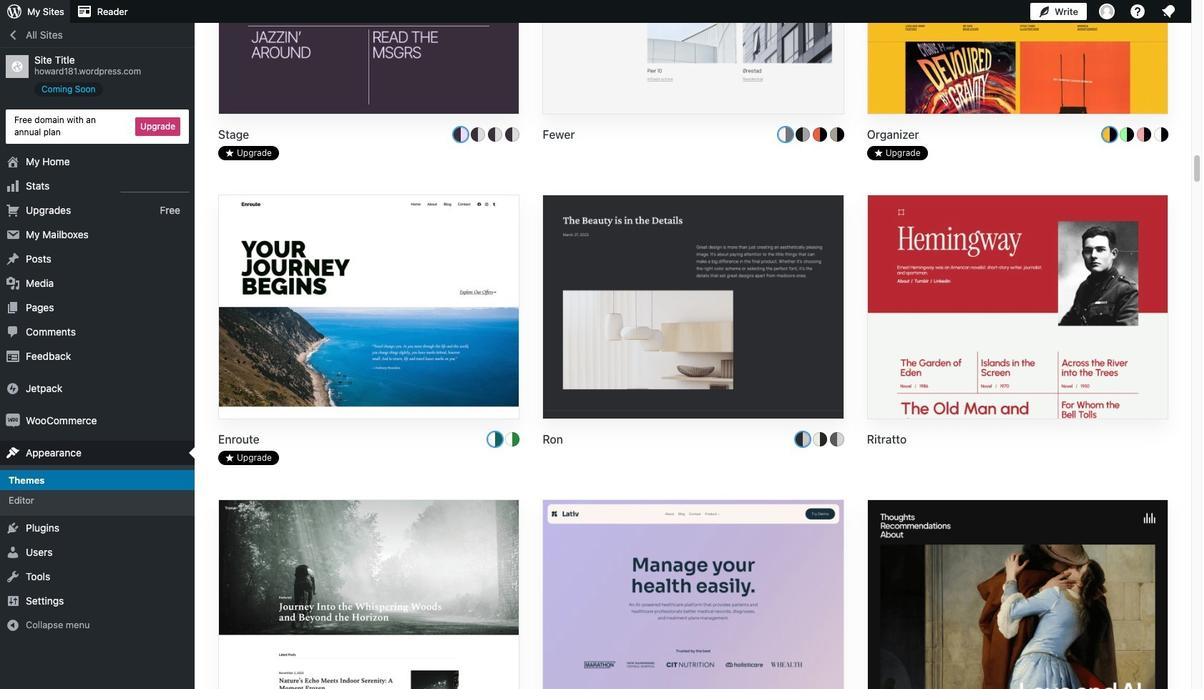 Task type: vqa. For each thing, say whether or not it's contained in the screenshot.
block icon
no



Task type: locate. For each thing, give the bounding box(es) containing it.
0 vertical spatial img image
[[6, 381, 20, 395]]

highest hourly views 0 image
[[121, 183, 189, 192]]

issue is a magazine theme focused on sizable typography and imagery to grow your blog posts, reviews, artwork, and news. image
[[868, 500, 1168, 689]]

img image
[[6, 381, 20, 395], [6, 413, 20, 428]]

my profile image
[[1099, 4, 1115, 19]]

tronar is a simple blog theme. it works best with featured images. the latest sticky post appears at the top with a large featured image. image
[[219, 500, 519, 689]]

help image
[[1129, 3, 1146, 20]]

1 vertical spatial img image
[[6, 413, 20, 428]]

1 img image from the top
[[6, 381, 20, 395]]



Task type: describe. For each thing, give the bounding box(es) containing it.
ron is a minimalist blogging theme designed with a focus on delivering an exceptional reading experience. its unique offset post layout and sticky post navigation make it stand out. by intentionally omitting a header, it includes only a footer, ron allows readers to dive straight into the content without distractions. image
[[543, 196, 843, 420]]

fewer is perfect for showcasing portfolios and blogs. with a clean and opinionated design, it offers excellent typography and style variations that make it easy to present your work or business. the theme is highly versatile, making it ideal for bloggers and businesses alike, and it offers a range of customizable options that allow you to tailor your site to your specific needs. image
[[543, 0, 843, 116]]

manage your notifications image
[[1160, 3, 1177, 20]]

organizer has a simple structure and displays only the necessary information a real portfolio can benefit from. it's ready to be used by designers, artists, architects, and creators. image
[[868, 0, 1168, 116]]

stage is the perfect theme for our users engaged in artistic activities. its concise and straightforward introduction enables users to select topics for their blog posts or content pages promptly. image
[[219, 0, 519, 116]]

2 img image from the top
[[6, 413, 20, 428]]

besides an appreciable headshot, the theme offers large titles, descriptions, and links right away. there is also a grid of posts, and no post feature images are used anytime. image
[[868, 196, 1168, 420]]

lativ is a wordpress block theme specifically designed for businesses and startups. it offers fresh, vibrant color palettes and sleek, modern templates that are perfect for companies looking to establish a bold and innovative online presence. image
[[543, 500, 843, 689]]

enroute is a business theme image
[[219, 196, 519, 420]]



